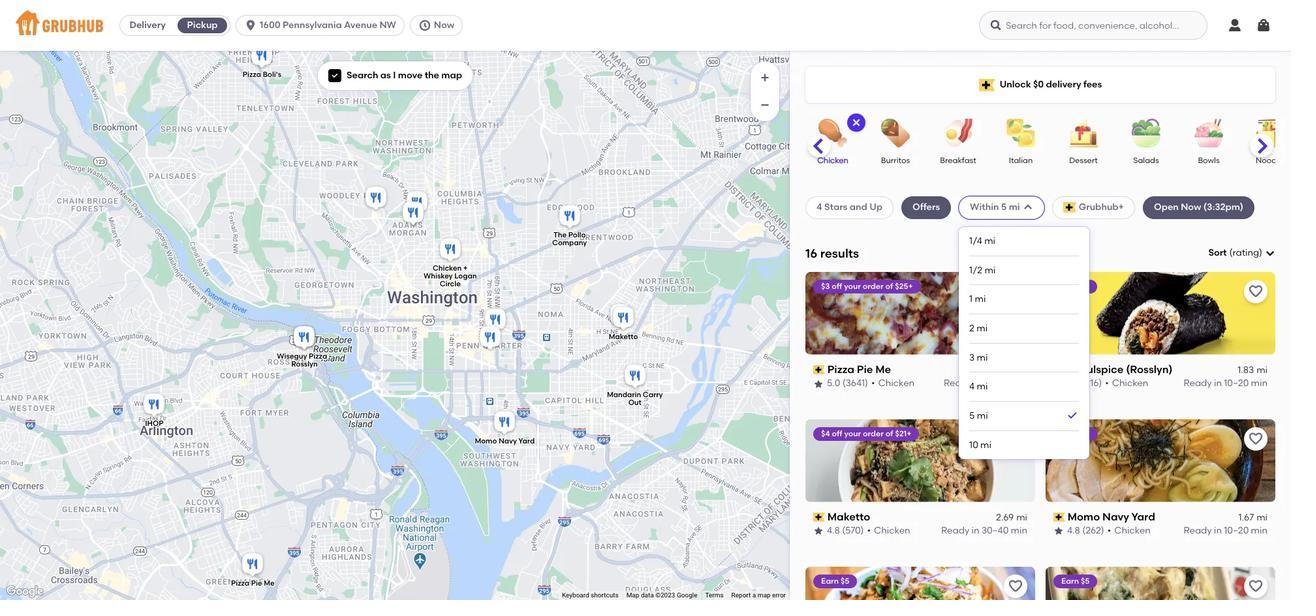 Task type: describe. For each thing, give the bounding box(es) containing it.
whiskey
[[424, 272, 453, 281]]

16 results
[[806, 246, 859, 261]]

$8
[[1081, 429, 1090, 438]]

10 mi
[[969, 439, 992, 451]]

wiseguy
[[277, 353, 307, 361]]

map
[[626, 592, 639, 599]]

jyoti indian cuisine image
[[400, 200, 426, 228]]

pizza inside the wiseguy pizza - rosslyn
[[309, 353, 327, 361]]

1/2
[[969, 265, 983, 276]]

svg image inside the now button
[[418, 19, 431, 32]]

in for momo navy yard
[[1214, 526, 1222, 537]]

4 stars and up
[[817, 202, 883, 213]]

svg image inside '1600 pennsylvania avenue nw' button
[[244, 19, 257, 32]]

10
[[969, 439, 978, 451]]

$3 off your order of $25+
[[821, 282, 913, 291]]

-
[[329, 353, 332, 361]]

bowls image
[[1186, 119, 1232, 148]]

the pollo company image
[[557, 203, 583, 232]]

1 vertical spatial momo navy yard
[[1068, 511, 1155, 523]]

min for (rosslyn)
[[1251, 378, 1268, 389]]

1600
[[260, 20, 280, 31]]

star icon image for pizza pie me
[[813, 379, 824, 389]]

italian
[[1009, 156, 1033, 165]]

1 horizontal spatial maketto
[[828, 511, 870, 523]]

©2023
[[656, 592, 675, 599]]

in for seoulspice (rosslyn)
[[1214, 378, 1222, 389]]

30–40
[[982, 526, 1009, 537]]

dessert
[[1069, 156, 1098, 165]]

save this restaurant image
[[1008, 431, 1024, 447]]

of for pizza pie me
[[886, 282, 893, 291]]

mandarin carry out image
[[622, 363, 648, 392]]

boli's
[[263, 70, 281, 79]]

ready in 30–40 min
[[941, 526, 1028, 537]]

3 mi
[[969, 352, 988, 363]]

pizza boli's logo image
[[1046, 567, 1276, 601]]

logan
[[454, 272, 477, 281]]

mi for 4 mi
[[977, 381, 988, 392]]

(216) • chicken
[[1082, 378, 1149, 389]]

within 5 mi
[[970, 202, 1020, 213]]

seoulspice (rosslyn)
[[1068, 363, 1173, 376]]

keyboard shortcuts button
[[562, 591, 619, 601]]

mi for 2.69 mi
[[1017, 512, 1028, 524]]

min for pie
[[1011, 378, 1028, 389]]

off for pizza pie me
[[832, 282, 842, 291]]

avenue
[[344, 20, 377, 31]]

2
[[969, 323, 975, 334]]

carry
[[643, 391, 663, 400]]

10–20 for seoulspice (rosslyn)
[[1224, 378, 1249, 389]]

pizza pie me inside "map" region
[[231, 580, 275, 588]]

pie inside "map" region
[[251, 580, 262, 588]]

4 for 4 mi
[[969, 381, 975, 392]]

subscription pass image for pizza pie me
[[813, 366, 825, 375]]

1 horizontal spatial me
[[876, 363, 891, 376]]

bowls
[[1198, 156, 1220, 165]]

ready for pizza pie me
[[944, 378, 972, 389]]

of for maketto
[[886, 429, 893, 438]]

in for maketto
[[972, 526, 980, 537]]

5 inside option
[[969, 410, 975, 421]]

• for momo navy yard
[[1108, 526, 1111, 537]]

search
[[347, 70, 378, 81]]

mi for 2 mi
[[977, 323, 988, 334]]

the pollo company
[[552, 231, 587, 247]]

now button
[[410, 15, 468, 36]]

1.67
[[1239, 512, 1254, 524]]

5 mi
[[969, 410, 988, 421]]

map data ©2023 google
[[626, 592, 698, 599]]

mi for 1.83 mi
[[1257, 365, 1268, 376]]

check icon image
[[1066, 409, 1079, 422]]

1 vertical spatial momo
[[1068, 511, 1100, 523]]

2 mi
[[969, 323, 988, 334]]

$4 off your order of $21+
[[821, 429, 912, 438]]

mi for 4.21 mi
[[1017, 365, 1028, 376]]

noodles image
[[1249, 119, 1291, 148]]

4.8 (570)
[[827, 526, 864, 537]]

2.69
[[996, 512, 1014, 524]]

wiseguy pizza - rosslyn
[[277, 353, 332, 369]]

me inside "map" region
[[264, 580, 275, 588]]

chicken right (262)
[[1115, 526, 1151, 537]]

1/4
[[969, 235, 982, 246]]

out
[[628, 399, 642, 408]]

data
[[641, 592, 654, 599]]

new york grill image
[[404, 189, 430, 218]]

2 $3 from the left
[[1081, 282, 1090, 291]]

maketto logo image
[[806, 420, 1035, 502]]

$21+
[[895, 429, 912, 438]]

terms
[[705, 592, 724, 599]]

Search for food, convenience, alcohol... search field
[[979, 11, 1208, 40]]

min down 2.69 mi
[[1011, 526, 1028, 537]]

grubhub plus flag logo image for unlock $0 delivery fees
[[979, 79, 995, 91]]

unlock $0 delivery fees
[[1000, 79, 1102, 90]]

(570)
[[842, 526, 864, 537]]

momo navy yard inside "map" region
[[475, 437, 535, 446]]

save this restaurant image for seoulspice (rosslyn)
[[1248, 284, 1264, 299]]

seoulspice (rosslyn) image
[[291, 324, 317, 353]]

as
[[380, 70, 391, 81]]

mi for 1 mi
[[975, 294, 986, 305]]

1.83
[[1238, 365, 1254, 376]]

chicken down "seoulspice (rosslyn)"
[[1112, 378, 1149, 389]]

i
[[393, 70, 396, 81]]

5.0 (3641)
[[827, 378, 868, 389]]

google image
[[3, 584, 46, 601]]

pickup button
[[175, 15, 230, 36]]

sort ( rating )
[[1209, 247, 1263, 259]]

breakfast
[[940, 156, 976, 165]]

open
[[1154, 202, 1179, 213]]

save this restaurant button for seoulspice (rosslyn)
[[1244, 280, 1268, 303]]

sort
[[1209, 247, 1227, 259]]

results
[[820, 246, 859, 261]]

salads
[[1133, 156, 1159, 165]]

earn $8
[[1061, 429, 1090, 438]]

1 horizontal spatial 5
[[1001, 202, 1007, 213]]

pickup
[[187, 20, 218, 31]]

seoulspice image
[[477, 324, 503, 353]]

ready for momo navy yard
[[1184, 526, 1212, 537]]

maketto image
[[610, 305, 636, 334]]

italian image
[[998, 119, 1044, 148]]

4.8 (262)
[[1067, 526, 1104, 537]]

chicken right (3641)
[[878, 378, 915, 389]]

move
[[398, 70, 423, 81]]

(3:32pm)
[[1204, 202, 1244, 213]]

mi for 3 mi
[[977, 352, 988, 363]]

earn $5 for chicken + whiskey logan circle logo
[[821, 577, 850, 586]]

company
[[552, 239, 587, 247]]

2.69 mi
[[996, 512, 1028, 524]]

pizza pie me image
[[240, 552, 266, 580]]

(3641)
[[843, 378, 868, 389]]

nw
[[380, 20, 396, 31]]

save this restaurant image for pizza pie me
[[1008, 284, 1024, 299]]

)
[[1259, 247, 1263, 259]]

1.67 mi
[[1239, 512, 1268, 524]]

5 mi option
[[969, 402, 1079, 431]]

navy inside "map" region
[[499, 437, 517, 446]]

(216)
[[1082, 378, 1102, 389]]

google
[[677, 592, 698, 599]]

subscription pass image for seoulspice (rosslyn)
[[1054, 366, 1065, 375]]

star icon image for maketto
[[813, 526, 824, 537]]

1 $3 from the left
[[821, 282, 830, 291]]

• right (216)
[[1105, 378, 1109, 389]]

chicken right (570)
[[874, 526, 910, 537]]

momo navy yard image
[[492, 409, 518, 438]]



Task type: locate. For each thing, give the bounding box(es) containing it.
$3
[[821, 282, 830, 291], [1081, 282, 1090, 291]]

1 vertical spatial pizza pie me
[[231, 580, 275, 588]]

earn for momo navy yard logo
[[1061, 429, 1079, 438]]

$0
[[1033, 79, 1044, 90]]

0 horizontal spatial $3
[[821, 282, 830, 291]]

4.8 left (262)
[[1067, 526, 1080, 537]]

pizza boli's image
[[249, 42, 275, 71]]

0 horizontal spatial pie
[[251, 580, 262, 588]]

1 vertical spatial yard
[[1132, 511, 1155, 523]]

mi right 1/2
[[985, 265, 996, 276]]

1 vertical spatial pie
[[251, 580, 262, 588]]

0 horizontal spatial yard
[[519, 437, 535, 446]]

1 vertical spatial now
[[1181, 202, 1201, 213]]

4.8 left (570)
[[827, 526, 840, 537]]

0 vertical spatial map
[[442, 70, 462, 81]]

grubhub+
[[1079, 202, 1124, 213]]

save this restaurant button
[[1004, 280, 1028, 303], [1244, 280, 1268, 303], [1004, 427, 1028, 451], [1244, 427, 1268, 451], [1004, 575, 1028, 598], [1244, 575, 1268, 598]]

grubhub plus flag logo image left grubhub+
[[1063, 203, 1076, 213]]

0 vertical spatial 10–20
[[1224, 378, 1249, 389]]

star icon image down subscription pass icon
[[813, 526, 824, 537]]

1 horizontal spatial grubhub plus flag logo image
[[1063, 203, 1076, 213]]

of left '$25+'
[[886, 282, 893, 291]]

mi
[[1009, 202, 1020, 213], [985, 235, 996, 246], [985, 265, 996, 276], [975, 294, 986, 305], [977, 323, 988, 334], [977, 352, 988, 363], [1017, 365, 1028, 376], [1257, 365, 1268, 376], [977, 381, 988, 392], [977, 410, 988, 421], [981, 439, 992, 451], [1017, 512, 1028, 524], [1257, 512, 1268, 524]]

0 vertical spatial me
[[876, 363, 891, 376]]

mi right 4.21
[[1017, 365, 1028, 376]]

ready in 10–20 min down 1.83
[[1184, 378, 1268, 389]]

rating
[[1233, 247, 1259, 259]]

1 horizontal spatial 4.8
[[1067, 526, 1080, 537]]

error
[[772, 592, 786, 599]]

0 horizontal spatial earn $5
[[821, 577, 850, 586]]

now inside button
[[434, 20, 454, 31]]

star icon image left 5.0
[[813, 379, 824, 389]]

• chicken
[[871, 378, 915, 389], [867, 526, 910, 537], [1108, 526, 1151, 537]]

1 vertical spatial of
[[886, 429, 893, 438]]

• chicken for momo navy yard
[[1108, 526, 1151, 537]]

unlock
[[1000, 79, 1031, 90]]

0 vertical spatial order
[[863, 282, 884, 291]]

0 horizontal spatial navy
[[499, 437, 517, 446]]

mi for 1.67 mi
[[1257, 512, 1268, 524]]

0 vertical spatial pie
[[857, 363, 873, 376]]

save this restaurant image
[[1008, 284, 1024, 299], [1248, 284, 1264, 299], [1248, 431, 1264, 447], [1008, 579, 1024, 594], [1248, 579, 1264, 594]]

pennsylvania
[[283, 20, 342, 31]]

0 vertical spatial 4
[[817, 202, 822, 213]]

grubhub plus flag logo image for grubhub+
[[1063, 203, 1076, 213]]

save this restaurant image for momo navy yard
[[1248, 431, 1264, 447]]

1 horizontal spatial $3
[[1081, 282, 1090, 291]]

5 up 10
[[969, 410, 975, 421]]

the
[[425, 70, 439, 81]]

subscription pass image up $4
[[813, 366, 825, 375]]

the
[[554, 231, 567, 239]]

• chicken right (3641)
[[871, 378, 915, 389]]

subscription pass image
[[813, 513, 825, 522]]

mi inside option
[[977, 410, 988, 421]]

0 horizontal spatial 4.8
[[827, 526, 840, 537]]

now
[[434, 20, 454, 31], [1181, 202, 1201, 213]]

pizza pie me logo image
[[806, 272, 1035, 355]]

ready for seoulspice (rosslyn)
[[1184, 378, 1212, 389]]

star icon image for momo navy yard
[[1054, 526, 1064, 537]]

1.83 mi
[[1238, 365, 1268, 376]]

0 vertical spatial navy
[[499, 437, 517, 446]]

4.8 for momo navy yard
[[1067, 526, 1080, 537]]

1 vertical spatial order
[[863, 429, 884, 438]]

0 vertical spatial momo
[[475, 437, 497, 446]]

1 10–20 from the top
[[1224, 378, 1249, 389]]

1 vertical spatial your
[[844, 429, 861, 438]]

now right "open" at the top right
[[1181, 202, 1201, 213]]

• chicken for pizza pie me
[[871, 378, 915, 389]]

earn for chicken + whiskey logan circle logo
[[821, 577, 839, 586]]

1 horizontal spatial momo
[[1068, 511, 1100, 523]]

2 $5 from the left
[[1081, 577, 1090, 586]]

svg image
[[1256, 18, 1272, 33], [331, 72, 339, 80], [1023, 203, 1033, 213], [1265, 248, 1276, 259]]

min down 1.83 mi
[[1251, 378, 1268, 389]]

1/4 mi
[[969, 235, 996, 246]]

mandarin
[[607, 391, 641, 400]]

star icon image
[[813, 379, 824, 389], [813, 526, 824, 537], [1054, 526, 1064, 537]]

0 horizontal spatial grubhub plus flag logo image
[[979, 79, 995, 91]]

your right $4
[[844, 429, 861, 438]]

1600 pennsylvania avenue nw
[[260, 20, 396, 31]]

$5 down 4.8 (570)
[[841, 577, 850, 586]]

subscription pass image for momo navy yard
[[1054, 513, 1065, 522]]

minus icon image
[[759, 99, 772, 112]]

mi right 3
[[977, 352, 988, 363]]

• for pizza pie me
[[871, 378, 875, 389]]

10–20 for momo navy yard
[[1224, 526, 1249, 537]]

2 your from the top
[[844, 429, 861, 438]]

$25+
[[895, 282, 913, 291]]

mi up the 10 mi
[[977, 410, 988, 421]]

1 vertical spatial me
[[264, 580, 275, 588]]

stars
[[824, 202, 848, 213]]

spice 6 modern indian image
[[482, 307, 509, 336]]

0 vertical spatial your
[[844, 282, 861, 291]]

0 vertical spatial yard
[[519, 437, 535, 446]]

1 horizontal spatial momo navy yard
[[1068, 511, 1155, 523]]

0 horizontal spatial pizza pie me
[[231, 580, 275, 588]]

grubhub plus flag logo image left unlock
[[979, 79, 995, 91]]

burritos image
[[873, 119, 918, 148]]

main navigation navigation
[[0, 0, 1291, 51]]

keyboard
[[562, 592, 589, 599]]

open now (3:32pm)
[[1154, 202, 1244, 213]]

map region
[[0, 42, 937, 601]]

min for navy
[[1251, 526, 1268, 537]]

0 horizontal spatial 5
[[969, 410, 975, 421]]

1 horizontal spatial earn $5
[[1061, 577, 1090, 586]]

order left '$25+'
[[863, 282, 884, 291]]

subscription pass image
[[813, 366, 825, 375], [1054, 366, 1065, 375], [1054, 513, 1065, 522]]

your
[[844, 282, 861, 291], [844, 429, 861, 438]]

mi down 3 mi
[[977, 381, 988, 392]]

(
[[1230, 247, 1233, 259]]

list box containing 1/4 mi
[[969, 227, 1079, 459]]

0 horizontal spatial $5
[[841, 577, 850, 586]]

• chicken right (570)
[[867, 526, 910, 537]]

pizza pie me
[[828, 363, 891, 376], [231, 580, 275, 588]]

ready in 10–20 min for seoulspice (rosslyn)
[[1184, 378, 1268, 389]]

1 your from the top
[[844, 282, 861, 291]]

earn for 'pizza boli's logo'
[[1061, 577, 1079, 586]]

ready for maketto
[[941, 526, 970, 537]]

1 vertical spatial ready in 10–20 min
[[1184, 526, 1268, 537]]

save this restaurant button for pizza pie me
[[1004, 280, 1028, 303]]

maketto down the tigo's icon
[[609, 333, 638, 341]]

• right (3641)
[[871, 378, 875, 389]]

mi for 10 mi
[[981, 439, 992, 451]]

2 earn $5 from the left
[[1061, 577, 1090, 586]]

0 vertical spatial momo navy yard
[[475, 437, 535, 446]]

your for maketto
[[844, 429, 861, 438]]

terms link
[[705, 592, 724, 599]]

1 4.8 from the left
[[827, 526, 840, 537]]

0 vertical spatial pizza pie me
[[828, 363, 891, 376]]

1 horizontal spatial navy
[[1103, 511, 1129, 523]]

mi right 1.67
[[1257, 512, 1268, 524]]

1 vertical spatial off
[[832, 429, 843, 438]]

1 vertical spatial navy
[[1103, 511, 1129, 523]]

0 horizontal spatial momo navy yard
[[475, 437, 535, 446]]

min down 1.67 mi
[[1251, 526, 1268, 537]]

4.21
[[998, 365, 1014, 376]]

0 horizontal spatial maketto
[[609, 333, 638, 341]]

delivery button
[[120, 15, 175, 36]]

1 horizontal spatial map
[[758, 592, 771, 599]]

• right (570)
[[867, 526, 871, 537]]

chicken + whiskey logan circle
[[424, 265, 477, 289]]

$4
[[821, 429, 830, 438]]

4.8 for maketto
[[827, 526, 840, 537]]

• chicken right (262)
[[1108, 526, 1151, 537]]

wiseguy pizza - rosslyn image
[[291, 324, 317, 353]]

svg image inside 'main navigation' navigation
[[1256, 18, 1272, 33]]

0 vertical spatial now
[[434, 20, 454, 31]]

1 horizontal spatial now
[[1181, 202, 1201, 213]]

burritos
[[881, 156, 910, 165]]

svg image inside 'field'
[[1265, 248, 1276, 259]]

2 4.8 from the left
[[1067, 526, 1080, 537]]

subscription pass image right 2.69 mi
[[1054, 513, 1065, 522]]

1 vertical spatial maketto
[[828, 511, 870, 523]]

yard
[[519, 437, 535, 446], [1132, 511, 1155, 523]]

none field containing sort
[[1209, 247, 1276, 260]]

5
[[1001, 202, 1007, 213], [969, 410, 975, 421]]

subscription pass image left seoulspice
[[1054, 366, 1065, 375]]

keyboard shortcuts
[[562, 592, 619, 599]]

momo navy yard
[[475, 437, 535, 446], [1068, 511, 1155, 523]]

mi right 1.83
[[1257, 365, 1268, 376]]

tigo's image
[[608, 302, 634, 331]]

order for maketto
[[863, 429, 884, 438]]

4 left 15–25 at the right bottom of page
[[969, 381, 975, 392]]

of left $21+
[[886, 429, 893, 438]]

order for pizza pie me
[[863, 282, 884, 291]]

16
[[806, 246, 817, 261]]

svg image
[[1227, 18, 1243, 33], [244, 19, 257, 32], [418, 19, 431, 32], [990, 19, 1003, 32], [851, 118, 862, 128]]

your down 'results'
[[844, 282, 861, 291]]

rosslyn
[[291, 361, 318, 369]]

1 of from the top
[[886, 282, 893, 291]]

0 vertical spatial grubhub plus flag logo image
[[979, 79, 995, 91]]

in for pizza pie me
[[974, 378, 982, 389]]

mi right 10
[[981, 439, 992, 451]]

star icon image left the 4.8 (262)
[[1054, 526, 1064, 537]]

+
[[463, 265, 468, 273]]

min
[[1011, 378, 1028, 389], [1251, 378, 1268, 389], [1011, 526, 1028, 537], [1251, 526, 1268, 537]]

chicken up the circle
[[433, 265, 462, 273]]

• chicken for maketto
[[867, 526, 910, 537]]

4 for 4 stars and up
[[817, 202, 822, 213]]

0 horizontal spatial map
[[442, 70, 462, 81]]

off right $4
[[832, 429, 843, 438]]

ihop
[[145, 420, 163, 428]]

1 vertical spatial 5
[[969, 410, 975, 421]]

None field
[[1209, 247, 1276, 260]]

4 left stars on the right top of page
[[817, 202, 822, 213]]

1 horizontal spatial pie
[[857, 363, 873, 376]]

and
[[850, 202, 867, 213]]

mi right 2.69
[[1017, 512, 1028, 524]]

0 horizontal spatial 4
[[817, 202, 822, 213]]

1 vertical spatial 4
[[969, 381, 975, 392]]

maketto inside "map" region
[[609, 333, 638, 341]]

5 right within
[[1001, 202, 1007, 213]]

• for maketto
[[867, 526, 871, 537]]

2 10–20 from the top
[[1224, 526, 1249, 537]]

mi right 1
[[975, 294, 986, 305]]

earn for the seoulspice (rosslyn) logo on the right of the page
[[1061, 282, 1079, 291]]

1 mi
[[969, 294, 986, 305]]

map right the
[[442, 70, 462, 81]]

1 horizontal spatial pizza pie me
[[828, 363, 891, 376]]

momo inside "map" region
[[475, 437, 497, 446]]

1 $5 from the left
[[841, 577, 850, 586]]

ihop image
[[141, 392, 167, 420]]

15–25
[[984, 378, 1009, 389]]

4 inside list box
[[969, 381, 975, 392]]

1/2 mi
[[969, 265, 996, 276]]

grubhub plus flag logo image
[[979, 79, 995, 91], [1063, 203, 1076, 213]]

mi for 5 mi
[[977, 410, 988, 421]]

momo
[[475, 437, 497, 446], [1068, 511, 1100, 523]]

1 ready in 10–20 min from the top
[[1184, 378, 1268, 389]]

now up the
[[434, 20, 454, 31]]

yard inside "map" region
[[519, 437, 535, 446]]

chicken + whiskey logan circle image
[[437, 236, 463, 265]]

• right (262)
[[1108, 526, 1111, 537]]

seoulspice (rosslyn) logo image
[[1046, 272, 1276, 355]]

0 horizontal spatial me
[[264, 580, 275, 588]]

mi for 1/2 mi
[[985, 265, 996, 276]]

list box
[[969, 227, 1079, 459]]

yard down momo navy yard logo
[[1132, 511, 1155, 523]]

breakfast image
[[935, 119, 981, 148]]

0 horizontal spatial now
[[434, 20, 454, 31]]

chicken down chicken image
[[817, 156, 849, 165]]

ready in 10–20 min for momo navy yard
[[1184, 526, 1268, 537]]

0 vertical spatial maketto
[[609, 333, 638, 341]]

me
[[876, 363, 891, 376], [264, 580, 275, 588]]

chicken image
[[810, 119, 856, 148]]

1 horizontal spatial $5
[[1081, 577, 1090, 586]]

nando's peri-peri chicken image
[[363, 185, 389, 213]]

2 ready in 10–20 min from the top
[[1184, 526, 1268, 537]]

ready in 15–25 min
[[944, 378, 1028, 389]]

search as i move the map
[[347, 70, 462, 81]]

2 of from the top
[[886, 429, 893, 438]]

of
[[886, 282, 893, 291], [886, 429, 893, 438]]

10–20 down 1.83
[[1224, 378, 1249, 389]]

maketto up 4.8 (570)
[[828, 511, 870, 523]]

save this restaurant button for momo navy yard
[[1244, 427, 1268, 451]]

chicken + whiskey logan circle logo image
[[806, 567, 1035, 601]]

your for pizza pie me
[[844, 282, 861, 291]]

2 off from the top
[[832, 429, 843, 438]]

order left $21+
[[863, 429, 884, 438]]

dessert image
[[1061, 119, 1106, 148]]

plus icon image
[[759, 71, 772, 84]]

save this restaurant button for maketto
[[1004, 427, 1028, 451]]

maketto
[[609, 333, 638, 341], [828, 511, 870, 523]]

mi right 1/4
[[985, 235, 996, 246]]

off
[[832, 282, 842, 291], [832, 429, 843, 438]]

a
[[752, 592, 756, 599]]

4.8
[[827, 526, 840, 537], [1067, 526, 1080, 537]]

map right a
[[758, 592, 771, 599]]

earn $5 down 4.8 (570)
[[821, 577, 850, 586]]

1 vertical spatial 10–20
[[1224, 526, 1249, 537]]

shortcuts
[[591, 592, 619, 599]]

1 earn $5 from the left
[[821, 577, 850, 586]]

yard right momo navy yard icon
[[519, 437, 535, 446]]

1 vertical spatial grubhub plus flag logo image
[[1063, 203, 1076, 213]]

0 vertical spatial off
[[832, 282, 842, 291]]

1
[[969, 294, 973, 305]]

pizza boli's
[[243, 70, 281, 79]]

1600 pennsylvania avenue nw button
[[236, 15, 410, 36]]

1 vertical spatial map
[[758, 592, 771, 599]]

0 vertical spatial ready in 10–20 min
[[1184, 378, 1268, 389]]

noodles
[[1256, 156, 1287, 165]]

earn $5 for 'pizza boli's logo'
[[1061, 577, 1090, 586]]

map
[[442, 70, 462, 81], [758, 592, 771, 599]]

mi right within
[[1009, 202, 1020, 213]]

10–20 down 1.67
[[1224, 526, 1249, 537]]

ready in 10–20 min down 1.67
[[1184, 526, 1268, 537]]

ready
[[944, 378, 972, 389], [1184, 378, 1212, 389], [941, 526, 970, 537], [1184, 526, 1212, 537]]

salads image
[[1123, 119, 1169, 148]]

pizza
[[243, 70, 261, 79], [309, 353, 327, 361], [828, 363, 854, 376], [231, 580, 249, 588]]

1 horizontal spatial yard
[[1132, 511, 1155, 523]]

circle
[[440, 280, 461, 289]]

4 mi
[[969, 381, 988, 392]]

mi right 2
[[977, 323, 988, 334]]

off for maketto
[[832, 429, 843, 438]]

delivery
[[1046, 79, 1081, 90]]

chicken inside chicken + whiskey logan circle
[[433, 265, 462, 273]]

$5 down the 4.8 (262)
[[1081, 577, 1090, 586]]

•
[[871, 378, 875, 389], [1105, 378, 1109, 389], [867, 526, 871, 537], [1108, 526, 1111, 537]]

0 horizontal spatial momo
[[475, 437, 497, 446]]

4.21 mi
[[998, 365, 1028, 376]]

report a map error link
[[732, 592, 786, 599]]

5.0
[[827, 378, 840, 389]]

$5 for 'pizza boli's logo'
[[1081, 577, 1090, 586]]

mi for 1/4 mi
[[985, 235, 996, 246]]

1 off from the top
[[832, 282, 842, 291]]

off down 'results'
[[832, 282, 842, 291]]

$5 for chicken + whiskey logan circle logo
[[841, 577, 850, 586]]

momo navy yard logo image
[[1046, 420, 1276, 502]]

1 horizontal spatial 4
[[969, 381, 975, 392]]

earn $5 down the 4.8 (262)
[[1061, 577, 1090, 586]]

fees
[[1084, 79, 1102, 90]]

min down 4.21 mi
[[1011, 378, 1028, 389]]

0 vertical spatial of
[[886, 282, 893, 291]]

0 vertical spatial 5
[[1001, 202, 1007, 213]]

(262)
[[1082, 526, 1104, 537]]



Task type: vqa. For each thing, say whether or not it's contained in the screenshot.
Egg Omelet - Honey Smoked Turkey "image"
no



